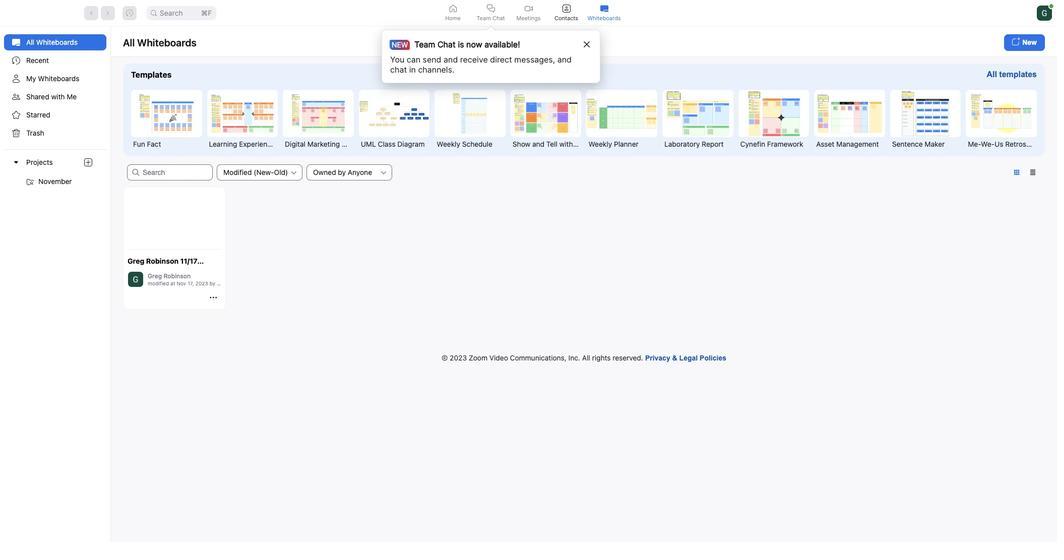 Task type: locate. For each thing, give the bounding box(es) containing it.
you can send and receive direct messages, and chat in channels. element
[[390, 54, 582, 75]]

whiteboard small image
[[600, 4, 609, 12]]

home small image
[[449, 4, 457, 12], [449, 4, 457, 12]]

chat inside team chat button
[[493, 14, 505, 21]]

team chat button
[[472, 0, 510, 26]]

0 horizontal spatial and
[[444, 54, 458, 65]]

2 and from the left
[[558, 54, 572, 65]]

tooltip
[[382, 26, 601, 83]]

team
[[477, 14, 491, 21], [415, 39, 436, 49]]

online image
[[1050, 4, 1054, 8]]

close image
[[584, 41, 590, 47], [584, 41, 590, 47]]

chat inside team chat is now available! you can send and receive direct messages, and chat in channels.
[[438, 39, 456, 49]]

0 horizontal spatial team
[[415, 39, 436, 49]]

1 vertical spatial team
[[415, 39, 436, 49]]

can
[[407, 54, 421, 65]]

chat for team chat is now available! you can send and receive direct messages, and chat in channels.
[[438, 39, 456, 49]]

you
[[390, 54, 405, 65]]

1 horizontal spatial team
[[477, 14, 491, 21]]

video on image
[[525, 4, 533, 12], [525, 4, 533, 12]]

team inside team chat button
[[477, 14, 491, 21]]

whiteboards button
[[586, 0, 623, 26]]

0 vertical spatial chat
[[493, 14, 505, 21]]

and
[[444, 54, 458, 65], [558, 54, 572, 65]]

⌘f
[[201, 8, 212, 17]]

team chat is now available! you can send and receive direct messages, and chat in channels.
[[390, 39, 572, 75]]

0 horizontal spatial chat
[[438, 39, 456, 49]]

team down team chat icon
[[477, 14, 491, 21]]

avatar image
[[1037, 5, 1053, 20]]

chat for team chat
[[493, 14, 505, 21]]

team chat is now available! element
[[393, 38, 520, 50]]

tab list
[[434, 0, 623, 26]]

and right 'messages,'
[[558, 54, 572, 65]]

online image
[[1050, 4, 1054, 8]]

team inside team chat is now available! you can send and receive direct messages, and chat in channels.
[[415, 39, 436, 49]]

magnifier image
[[151, 10, 157, 16]]

team for team chat is now available! you can send and receive direct messages, and chat in channels.
[[415, 39, 436, 49]]

in
[[409, 65, 416, 75]]

1 horizontal spatial chat
[[493, 14, 505, 21]]

and down team chat is now available! element
[[444, 54, 458, 65]]

1 horizontal spatial and
[[558, 54, 572, 65]]

chat
[[493, 14, 505, 21], [438, 39, 456, 49]]

0 vertical spatial team
[[477, 14, 491, 21]]

chat left is
[[438, 39, 456, 49]]

chat down team chat image
[[493, 14, 505, 21]]

1 and from the left
[[444, 54, 458, 65]]

team up send
[[415, 39, 436, 49]]

1 vertical spatial chat
[[438, 39, 456, 49]]



Task type: describe. For each thing, give the bounding box(es) containing it.
contacts
[[555, 14, 579, 21]]

receive
[[460, 54, 488, 65]]

messages,
[[515, 54, 555, 65]]

direct
[[490, 54, 512, 65]]

chat
[[390, 65, 407, 75]]

search
[[160, 8, 183, 17]]

meetings button
[[510, 0, 548, 26]]

home button
[[434, 0, 472, 26]]

team for team chat
[[477, 14, 491, 21]]

whiteboard small image
[[600, 4, 609, 12]]

profile contact image
[[563, 4, 571, 12]]

home
[[445, 14, 461, 21]]

whiteboards
[[588, 14, 621, 21]]

channels.
[[418, 65, 455, 75]]

contacts button
[[548, 0, 586, 26]]

team chat image
[[487, 4, 495, 12]]

available!
[[485, 39, 520, 49]]

send
[[423, 54, 442, 65]]

tooltip containing team chat is now available! you can send and receive direct messages, and chat in channels.
[[382, 26, 601, 83]]

magnifier image
[[151, 10, 157, 16]]

meetings
[[517, 14, 541, 21]]

now
[[467, 39, 483, 49]]

team chat
[[477, 14, 505, 21]]

profile contact image
[[563, 4, 571, 12]]

is
[[458, 39, 464, 49]]

team chat image
[[487, 4, 495, 12]]

tab list containing home
[[434, 0, 623, 26]]



Task type: vqa. For each thing, say whether or not it's contained in the screenshot.
'block' inside the "Approve or block entry to users from specific regions/countries"
no



